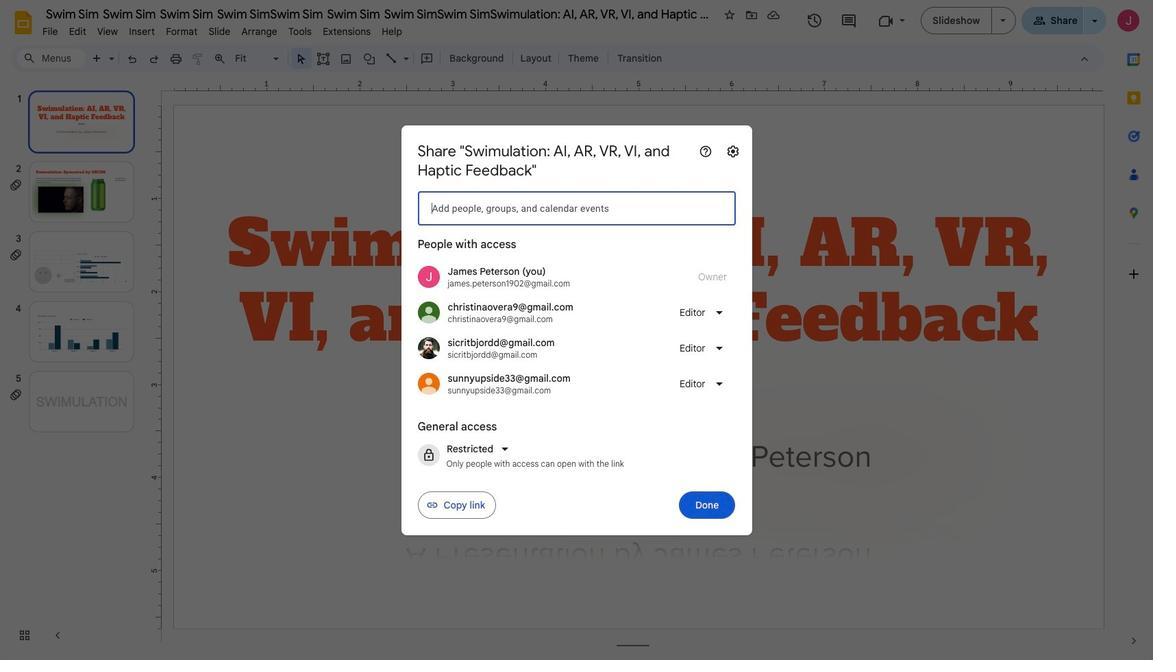 Task type: describe. For each thing, give the bounding box(es) containing it.
share. shared with 3 people. image
[[1034, 14, 1046, 26]]

slides home image
[[11, 10, 36, 35]]

redo (⌘y) image
[[147, 52, 161, 66]]

add comment (⌘+option+m) image
[[420, 52, 434, 66]]

line image
[[385, 52, 399, 66]]

main toolbar
[[85, 48, 669, 69]]

star image
[[723, 8, 737, 22]]

menu bar inside the 'menu bar' banner
[[37, 18, 408, 40]]

undo (⌘z) image
[[125, 52, 139, 66]]

paint format image
[[191, 52, 205, 66]]

text box image
[[317, 52, 330, 66]]

tab list inside the 'menu bar' banner
[[1115, 40, 1154, 622]]

Star checkbox
[[721, 5, 740, 25]]

print (⌘p) image
[[169, 52, 183, 66]]

move image
[[745, 8, 759, 22]]



Task type: vqa. For each thing, say whether or not it's contained in the screenshot.
Mo
no



Task type: locate. For each thing, give the bounding box(es) containing it.
application
[[0, 0, 1154, 660]]

hide the menus (ctrl+shift+f) image
[[1078, 52, 1092, 66]]

tab list
[[1115, 40, 1154, 622]]

last edit was on october 30, 2023 image
[[807, 12, 824, 29]]

zoom image
[[213, 52, 227, 66]]

menu bar
[[37, 18, 408, 40]]

document status: saved to drive. image
[[767, 8, 781, 22]]

Rename text field
[[37, 5, 719, 22]]

select (esc) image
[[295, 52, 309, 66]]

Menus field
[[17, 49, 86, 68]]

navigation
[[0, 77, 151, 660]]

new slide (ctrl+m) image
[[90, 52, 104, 66]]

menu bar banner
[[0, 0, 1154, 660]]

show all comments image
[[841, 13, 858, 29]]



